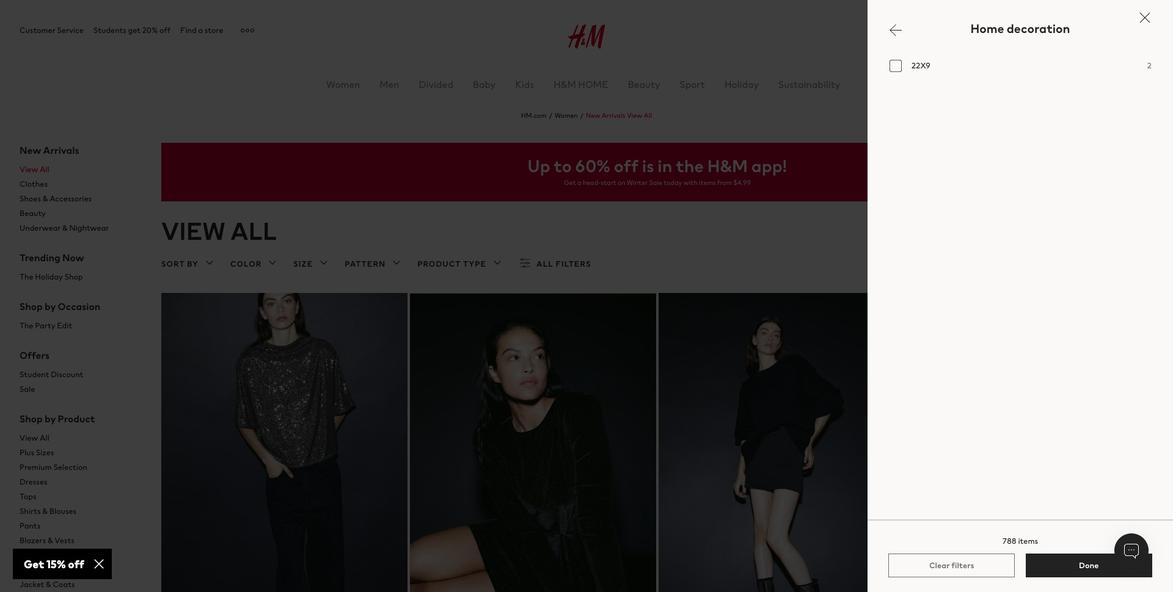 Task type: describe. For each thing, give the bounding box(es) containing it.
& right shirts
[[42, 506, 48, 518]]

dresses
[[20, 477, 47, 488]]

cardigans & sweaters link
[[20, 563, 142, 578]]

holiday inside header.primary.navigation element
[[725, 77, 759, 92]]

kids link
[[515, 77, 534, 92]]

find
[[180, 24, 197, 36]]

men link
[[380, 77, 399, 92]]

get
[[128, 24, 141, 36]]

by for occasion
[[45, 299, 56, 314]]

cardigans
[[20, 565, 57, 576]]

2
[[1147, 60, 1152, 71]]

sale inside up to 60% off is in the h&m app! get a head-start on winter sale today with items from $4.99
[[649, 178, 662, 188]]

h&m home
[[554, 77, 608, 92]]

view inside shop by product view all plus sizes premium selection dresses tops shirts & blouses pants blazers & vests jeans cardigans & sweaters jacket & coats
[[20, 433, 38, 444]]

home decoration
[[971, 20, 1070, 37]]

start
[[601, 178, 617, 188]]

nightwear
[[69, 222, 109, 234]]

holiday inside trending now the holiday shop
[[35, 271, 63, 283]]

on
[[618, 178, 626, 188]]

60%
[[575, 153, 610, 178]]

underwear
[[20, 222, 61, 234]]

h&m home link
[[554, 77, 608, 92]]

shop by occasion the party edit
[[20, 299, 100, 332]]

beauty inside header.primary.navigation element
[[628, 77, 660, 92]]

edit
[[57, 320, 72, 332]]

divided link
[[419, 77, 453, 92]]

& left nightwear
[[62, 222, 68, 234]]

tops
[[20, 491, 36, 503]]

view inside new arrivals view all clothes shoes & accessories beauty underwear & nightwear
[[20, 164, 38, 175]]

color button
[[230, 256, 280, 273]]

clothes link
[[20, 177, 142, 192]]

premium
[[20, 462, 52, 474]]

jeans link
[[20, 549, 142, 563]]

0 horizontal spatial a
[[198, 24, 203, 36]]

2 view all link from the top
[[20, 431, 142, 446]]

& right shoes
[[43, 193, 48, 205]]

in inside up to 60% off is in the h&m app! get a head-start on winter sale today with items from $4.99
[[658, 153, 672, 178]]

in inside 'button'
[[997, 23, 1004, 35]]

vests
[[55, 535, 74, 547]]

customer service link
[[20, 24, 84, 36]]

hm.com / women / new arrivals view all
[[521, 111, 652, 120]]

winter
[[627, 178, 648, 188]]

clear filters
[[929, 560, 974, 572]]

view all
[[161, 213, 277, 249]]

arrivals inside new arrivals view all clothes shoes & accessories beauty underwear & nightwear
[[43, 143, 79, 158]]

sport
[[680, 77, 705, 92]]

sort
[[161, 258, 185, 270]]

sale link
[[20, 383, 142, 397]]

get
[[564, 178, 576, 188]]

off for 60%
[[614, 153, 639, 178]]

students get 20% off link
[[93, 24, 170, 36]]

baby
[[473, 77, 496, 92]]

sport link
[[680, 77, 705, 92]]

clear filters button
[[888, 554, 1015, 578]]

product type button
[[417, 256, 505, 273]]

shop by product view all plus sizes premium selection dresses tops shirts & blouses pants blazers & vests jeans cardigans & sweaters jacket & coats
[[20, 412, 100, 591]]

beauty inside new arrivals view all clothes shoes & accessories beauty underwear & nightwear
[[20, 208, 46, 219]]

trending now the holiday shop
[[20, 251, 84, 283]]

pattern button
[[345, 256, 404, 273]]

party
[[35, 320, 55, 332]]

22x9
[[912, 60, 931, 71]]

20%
[[142, 24, 158, 36]]

today
[[664, 178, 682, 188]]

pants
[[20, 521, 40, 532]]

up to 60% off is in the h&m app! get a head-start on winter sale today with items from $4.99
[[528, 153, 787, 188]]

0 vertical spatial new
[[586, 111, 600, 120]]

sort by button
[[161, 256, 217, 273]]

2 / from the left
[[580, 111, 583, 120]]

sizes
[[36, 447, 54, 459]]

1 horizontal spatial beauty link
[[628, 77, 660, 92]]

clear
[[929, 560, 950, 572]]

1 horizontal spatial arrivals
[[602, 111, 626, 120]]

sale inside offers student discount sale
[[20, 384, 35, 395]]

sustainability
[[779, 77, 840, 92]]

clothes
[[20, 178, 48, 190]]

underwear & nightwear link
[[20, 221, 142, 236]]

home
[[971, 20, 1004, 37]]

product inside dropdown button
[[417, 258, 461, 270]]

1 vertical spatial beauty link
[[20, 207, 142, 221]]

shop inside trending now the holiday shop
[[65, 271, 83, 283]]

a inside up to 60% off is in the h&m app! get a head-start on winter sale today with items from $4.99
[[577, 178, 581, 188]]

offers student discount sale
[[20, 348, 83, 395]]

rhinestone-trimmed jacketmodel image
[[907, 293, 1154, 593]]

trending
[[20, 251, 60, 265]]

the
[[676, 153, 704, 178]]

all inside new arrivals view all clothes shoes & accessories beauty underwear & nightwear
[[40, 164, 49, 175]]

h&m inside up to 60% off is in the h&m app! get a head-start on winter sale today with items from $4.99
[[707, 153, 748, 178]]

now
[[62, 251, 84, 265]]

shoes & accessories link
[[20, 192, 142, 207]]

blouses
[[49, 506, 76, 518]]

h&m image
[[568, 24, 605, 49]]

done
[[1079, 560, 1099, 572]]

up
[[528, 153, 550, 178]]

sign in button
[[960, 22, 1004, 37]]

shop for occasion
[[20, 299, 43, 314]]

plus sizes link
[[20, 446, 142, 461]]



Task type: locate. For each thing, give the bounding box(es) containing it.
0 vertical spatial h&m
[[554, 77, 576, 92]]

/ right hm.com
[[549, 111, 552, 120]]

women link left men link
[[326, 77, 360, 92]]

view up the clothes
[[20, 164, 38, 175]]

1 vertical spatial shop
[[20, 299, 43, 314]]

0 vertical spatial the
[[20, 271, 33, 283]]

view all link
[[20, 163, 142, 177], [20, 431, 142, 446]]

bag
[[1128, 23, 1142, 35]]

sign
[[980, 23, 996, 35]]

new down the "home"
[[586, 111, 600, 120]]

all
[[230, 213, 277, 249]]

by inside shop by product view all plus sizes premium selection dresses tops shirts & blouses pants blazers & vests jeans cardigans & sweaters jacket & coats
[[45, 412, 56, 427]]

2 the from the top
[[20, 320, 33, 332]]

size button
[[294, 256, 331, 273]]

& left vests
[[48, 535, 53, 547]]

0 vertical spatial product
[[417, 258, 461, 270]]

h&m left the "home"
[[554, 77, 576, 92]]

shopping bag (2) link
[[1072, 22, 1154, 37]]

new arrivals view all link
[[586, 111, 652, 120]]

with
[[683, 178, 698, 188]]

view all main content
[[0, 0, 1173, 593]]

in
[[997, 23, 1004, 35], [658, 153, 672, 178]]

0 horizontal spatial /
[[549, 111, 552, 120]]

view all link up shoes & accessories link
[[20, 163, 142, 177]]

women link for clothes
[[555, 111, 578, 120]]

filters
[[952, 560, 974, 572]]

find a store
[[180, 24, 223, 36]]

1 vertical spatial h&m
[[707, 153, 748, 178]]

0 vertical spatial arrivals
[[602, 111, 626, 120]]

product
[[417, 258, 461, 270], [58, 412, 95, 427]]

1 vertical spatial all
[[40, 164, 49, 175]]

in right is at the top of page
[[658, 153, 672, 178]]

women inside header.primary.navigation element
[[326, 77, 360, 92]]

to
[[554, 153, 572, 178]]

0 horizontal spatial holiday
[[35, 271, 63, 283]]

1 horizontal spatial off
[[614, 153, 639, 178]]

1 vertical spatial view all link
[[20, 431, 142, 446]]

& left 'coats'
[[46, 579, 51, 591]]

0 horizontal spatial women
[[326, 77, 360, 92]]

off inside up to 60% off is in the h&m app! get a head-start on winter sale today with items from $4.99
[[614, 153, 639, 178]]

1 vertical spatial in
[[658, 153, 672, 178]]

1 vertical spatial product
[[58, 412, 95, 427]]

0 horizontal spatial beauty
[[20, 208, 46, 219]]

in right sign
[[997, 23, 1004, 35]]

decoration
[[1007, 20, 1070, 37]]

plus
[[20, 447, 34, 459]]

0 vertical spatial beauty link
[[628, 77, 660, 92]]

1 horizontal spatial women
[[555, 111, 578, 120]]

new
[[586, 111, 600, 120], [20, 143, 41, 158]]

holiday link
[[725, 77, 759, 92]]

1 horizontal spatial product
[[417, 258, 461, 270]]

1 horizontal spatial beauty
[[628, 77, 660, 92]]

beauty link up new arrivals view all link
[[628, 77, 660, 92]]

the inside shop by occasion the party edit
[[20, 320, 33, 332]]

& up 'coats'
[[59, 565, 64, 576]]

0 vertical spatial view all link
[[20, 163, 142, 177]]

1 vertical spatial by
[[45, 299, 56, 314]]

0 vertical spatial beauty
[[628, 77, 660, 92]]

all up the sizes
[[40, 433, 49, 444]]

0 horizontal spatial h&m
[[554, 77, 576, 92]]

jacket
[[20, 579, 44, 591]]

1 vertical spatial women
[[555, 111, 578, 120]]

1 horizontal spatial h&m
[[707, 153, 748, 178]]

the left party
[[20, 320, 33, 332]]

shop down the now
[[65, 271, 83, 283]]

1 vertical spatial arrivals
[[43, 143, 79, 158]]

beauty down shoes
[[20, 208, 46, 219]]

beauty link up nightwear
[[20, 207, 142, 221]]

students get 20% off
[[93, 24, 170, 36]]

788 items
[[1003, 536, 1038, 548]]

items
[[699, 178, 716, 188], [1018, 536, 1038, 548]]

items right with
[[699, 178, 716, 188]]

product inside shop by product view all plus sizes premium selection dresses tops shirts & blouses pants blazers & vests jeans cardigans & sweaters jacket & coats
[[58, 412, 95, 427]]

1 vertical spatial women link
[[555, 111, 578, 120]]

1 horizontal spatial women link
[[555, 111, 578, 120]]

0 horizontal spatial women link
[[326, 77, 360, 92]]

store
[[205, 24, 223, 36]]

mesh sock bootsmodel image
[[659, 293, 905, 593]]

new up the clothes
[[20, 143, 41, 158]]

0 horizontal spatial arrivals
[[43, 143, 79, 158]]

off left is at the top of page
[[614, 153, 639, 178]]

shop for product
[[20, 412, 43, 427]]

the inside trending now the holiday shop
[[20, 271, 33, 283]]

items right 788
[[1018, 536, 1038, 548]]

1 horizontal spatial new
[[586, 111, 600, 120]]

find a store link
[[180, 24, 223, 36]]

0 vertical spatial in
[[997, 23, 1004, 35]]

1 horizontal spatial holiday
[[725, 77, 759, 92]]

0 vertical spatial shop
[[65, 271, 83, 283]]

off
[[160, 24, 170, 36], [614, 153, 639, 178]]

view all link up premium selection link
[[20, 431, 142, 446]]

dresses link
[[20, 475, 142, 490]]

women link for new arrivals view all
[[326, 77, 360, 92]]

1 vertical spatial the
[[20, 320, 33, 332]]

shop inside shop by product view all plus sizes premium selection dresses tops shirts & blouses pants blazers & vests jeans cardigans & sweaters jacket & coats
[[20, 412, 43, 427]]

sale left 'today'
[[649, 178, 662, 188]]

kids
[[515, 77, 534, 92]]

women link right hm.com
[[555, 111, 578, 120]]

product left type
[[417, 258, 461, 270]]

1 horizontal spatial /
[[580, 111, 583, 120]]

a
[[198, 24, 203, 36], [577, 178, 581, 188]]

tops link
[[20, 490, 142, 505]]

the
[[20, 271, 33, 283], [20, 320, 33, 332]]

0 horizontal spatial in
[[658, 153, 672, 178]]

a right 'find'
[[198, 24, 203, 36]]

0 vertical spatial off
[[160, 24, 170, 36]]

items inside up to 60% off is in the h&m app! get a head-start on winter sale today with items from $4.99
[[699, 178, 716, 188]]

close black image
[[1138, 10, 1152, 25]]

shoes
[[20, 193, 41, 205]]

1 / from the left
[[549, 111, 552, 120]]

sale down student
[[20, 384, 35, 395]]

women left men link
[[326, 77, 360, 92]]

shop up plus
[[20, 412, 43, 427]]

2 vertical spatial view
[[20, 433, 38, 444]]

1 horizontal spatial in
[[997, 23, 1004, 35]]

sustainability link
[[779, 77, 840, 92]]

1 vertical spatial holiday
[[35, 271, 63, 283]]

the holiday shop link
[[20, 270, 142, 285]]

off for 20%
[[160, 24, 170, 36]]

app!
[[751, 153, 787, 178]]

student discount link
[[20, 368, 142, 383]]

new arrivals view all clothes shoes & accessories beauty underwear & nightwear
[[20, 143, 109, 234]]

sale
[[649, 178, 662, 188], [20, 384, 35, 395]]

blazers & vests link
[[20, 534, 142, 549]]

0 vertical spatial view
[[627, 111, 643, 120]]

0 vertical spatial by
[[187, 258, 199, 270]]

0 vertical spatial a
[[198, 24, 203, 36]]

0 vertical spatial women link
[[326, 77, 360, 92]]

arrivals down the "home"
[[602, 111, 626, 120]]

1 vertical spatial new
[[20, 143, 41, 158]]

women inside view all main content
[[555, 111, 578, 120]]

blazers
[[20, 535, 46, 547]]

view up plus
[[20, 433, 38, 444]]

shopping
[[1092, 23, 1126, 35]]

header.primary.navigation element
[[20, 10, 1173, 92]]

the down trending
[[20, 271, 33, 283]]

1 horizontal spatial items
[[1018, 536, 1038, 548]]

women right hm.com
[[555, 111, 578, 120]]

by right sort
[[187, 258, 199, 270]]

color
[[230, 258, 262, 270]]

pants link
[[20, 519, 142, 534]]

1 vertical spatial view
[[20, 164, 38, 175]]

by inside shop by occasion the party edit
[[45, 299, 56, 314]]

0 horizontal spatial items
[[699, 178, 716, 188]]

h&m
[[554, 77, 576, 92], [707, 153, 748, 178]]

0 horizontal spatial off
[[160, 24, 170, 36]]

2 vertical spatial all
[[40, 433, 49, 444]]

view up is at the top of page
[[627, 111, 643, 120]]

0 horizontal spatial beauty link
[[20, 207, 142, 221]]

size
[[294, 258, 313, 270]]

view
[[161, 213, 225, 249]]

holiday right sport
[[725, 77, 759, 92]]

0 horizontal spatial product
[[58, 412, 95, 427]]

student
[[20, 369, 49, 381]]

2 vertical spatial by
[[45, 412, 56, 427]]

h&m right the the
[[707, 153, 748, 178]]

0 vertical spatial all
[[644, 111, 652, 120]]

shirts
[[20, 506, 41, 518]]

all up the clothes
[[40, 164, 49, 175]]

all inside shop by product view all plus sizes premium selection dresses tops shirts & blouses pants blazers & vests jeans cardigans & sweaters jacket & coats
[[40, 433, 49, 444]]

a right get
[[577, 178, 581, 188]]

1 vertical spatial items
[[1018, 536, 1038, 548]]

the party edit link
[[20, 319, 142, 334]]

students
[[93, 24, 126, 36]]

0 vertical spatial items
[[699, 178, 716, 188]]

off right 20%
[[160, 24, 170, 36]]

0 vertical spatial holiday
[[725, 77, 759, 92]]

women link inside header.primary.navigation element
[[326, 77, 360, 92]]

done button
[[1026, 554, 1152, 578]]

2 vertical spatial shop
[[20, 412, 43, 427]]

by for product
[[45, 412, 56, 427]]

&
[[43, 193, 48, 205], [62, 222, 68, 234], [42, 506, 48, 518], [48, 535, 53, 547], [59, 565, 64, 576], [46, 579, 51, 591]]

(2)
[[1143, 23, 1154, 35]]

product type
[[417, 258, 486, 270]]

sequined topmodel image
[[161, 293, 408, 593]]

by up party
[[45, 299, 56, 314]]

shopping bag (2)
[[1092, 23, 1154, 35]]

customer service
[[20, 24, 84, 36]]

1 vertical spatial beauty
[[20, 208, 46, 219]]

1 vertical spatial a
[[577, 178, 581, 188]]

all up is at the top of page
[[644, 111, 652, 120]]

home
[[578, 77, 608, 92]]

all
[[644, 111, 652, 120], [40, 164, 49, 175], [40, 433, 49, 444]]

favorites
[[1031, 23, 1065, 35]]

head-
[[583, 178, 601, 188]]

service
[[57, 24, 84, 36]]

pattern
[[345, 258, 386, 270]]

0 horizontal spatial sale
[[20, 384, 35, 395]]

1 horizontal spatial sale
[[649, 178, 662, 188]]

from
[[717, 178, 732, 188]]

788
[[1003, 536, 1017, 548]]

/ down h&m home
[[580, 111, 583, 120]]

shop up party
[[20, 299, 43, 314]]

1 vertical spatial sale
[[20, 384, 35, 395]]

0 vertical spatial sale
[[649, 178, 662, 188]]

by up the sizes
[[45, 412, 56, 427]]

coats
[[53, 579, 75, 591]]

view
[[627, 111, 643, 120], [20, 164, 38, 175], [20, 433, 38, 444]]

by inside sort by dropdown button
[[187, 258, 199, 270]]

shirts & blouses link
[[20, 505, 142, 519]]

shop inside shop by occasion the party edit
[[20, 299, 43, 314]]

off inside header.primary.navigation element
[[160, 24, 170, 36]]

0 vertical spatial women
[[326, 77, 360, 92]]

offers
[[20, 348, 50, 363]]

1 vertical spatial off
[[614, 153, 639, 178]]

knot-detail jersey dressmodel image
[[410, 293, 656, 593]]

baby link
[[473, 77, 496, 92]]

arrivals up clothes link on the top
[[43, 143, 79, 158]]

new inside new arrivals view all clothes shoes & accessories beauty underwear & nightwear
[[20, 143, 41, 158]]

holiday
[[725, 77, 759, 92], [35, 271, 63, 283]]

holiday down trending
[[35, 271, 63, 283]]

1 view all link from the top
[[20, 163, 142, 177]]

product down sale 'link'
[[58, 412, 95, 427]]

men
[[380, 77, 399, 92]]

1 the from the top
[[20, 271, 33, 283]]

h&m inside header.primary.navigation element
[[554, 77, 576, 92]]

1 horizontal spatial a
[[577, 178, 581, 188]]

0 horizontal spatial new
[[20, 143, 41, 158]]

selection
[[53, 462, 87, 474]]

beauty up new arrivals view all link
[[628, 77, 660, 92]]

sign in
[[980, 23, 1004, 35]]

accessories
[[50, 193, 92, 205]]



Task type: vqa. For each thing, say whether or not it's contained in the screenshot.
2-
no



